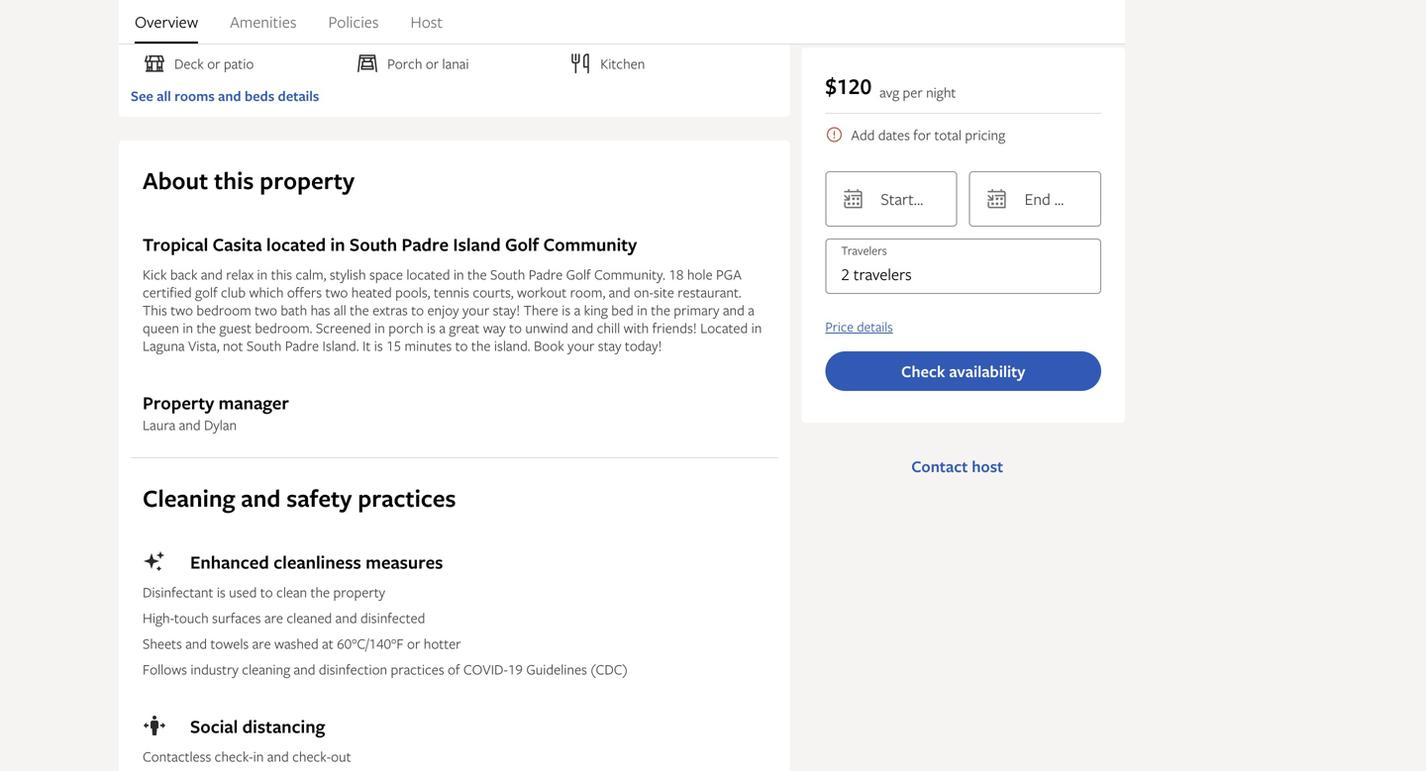 Task type: describe. For each thing, give the bounding box(es) containing it.
today!
[[625, 336, 662, 355]]

for
[[914, 125, 932, 144]]

(cdc)
[[591, 661, 628, 679]]

and left safety
[[241, 482, 281, 515]]

is right porch
[[427, 319, 436, 337]]

1 check- from the left
[[215, 748, 253, 767]]

island
[[453, 232, 501, 257]]

community.
[[595, 265, 666, 284]]

and down washed
[[294, 661, 316, 679]]

about
[[143, 164, 208, 197]]

2 travelers button
[[826, 239, 1102, 294]]

0 horizontal spatial details
[[278, 87, 319, 106]]

hotter
[[424, 635, 461, 654]]

$120 avg per night
[[826, 71, 957, 102]]

2 travelers
[[842, 264, 912, 285]]

deck or patio
[[174, 54, 254, 73]]

space
[[370, 265, 403, 284]]

manager
[[219, 391, 289, 415]]

tropical
[[143, 232, 208, 257]]

friends!
[[653, 319, 697, 337]]

15
[[387, 336, 401, 355]]

dates
[[879, 125, 911, 144]]

or for porch
[[426, 54, 439, 73]]

golf
[[195, 283, 218, 302]]

hole
[[688, 265, 713, 284]]

see
[[131, 87, 153, 106]]

queen
[[143, 319, 179, 337]]

property manager laura and dylan
[[143, 391, 289, 435]]

workout
[[517, 283, 567, 302]]

to left enjoy
[[411, 301, 424, 320]]

porch
[[388, 54, 423, 73]]

heated
[[352, 283, 392, 302]]

0 horizontal spatial golf
[[505, 232, 539, 257]]

enjoy
[[428, 301, 459, 320]]

amenities
[[230, 11, 297, 33]]

chill
[[597, 319, 621, 337]]

courts,
[[473, 283, 514, 302]]

the inside disinfectant is used to clean the property high-touch surfaces are cleaned and disinfected sheets and towels are washed at 60°c/140°f or hotter follows industry cleaning and disinfection practices of covid-19 guidelines (cdc)
[[311, 583, 330, 602]]

price
[[826, 318, 854, 336]]

there
[[524, 301, 559, 320]]

host
[[972, 456, 1004, 478]]

porch or lanai
[[388, 54, 469, 73]]

and down "distancing"
[[267, 748, 289, 767]]

in down social distancing on the left bottom
[[253, 748, 264, 767]]

social
[[190, 715, 238, 739]]

policies
[[328, 11, 379, 33]]

and right back
[[201, 265, 223, 284]]

high-
[[143, 609, 174, 628]]

is right there
[[562, 301, 571, 320]]

to right the way
[[509, 319, 522, 337]]

2 horizontal spatial two
[[326, 283, 348, 302]]

not
[[223, 336, 243, 355]]

1 horizontal spatial two
[[255, 301, 277, 320]]

0 horizontal spatial a
[[439, 319, 446, 337]]

book
[[534, 336, 565, 355]]

see all rooms and beds details button
[[131, 87, 778, 106]]

list containing overview
[[119, 0, 1126, 44]]

and inside property manager laura and dylan
[[179, 416, 201, 435]]

disinfectant is used to clean the property high-touch surfaces are cleaned and disinfected sheets and towels are washed at 60°c/140°f or hotter follows industry cleaning and disinfection practices of covid-19 guidelines (cdc)
[[143, 583, 628, 679]]

per
[[903, 83, 923, 102]]

or inside disinfectant is used to clean the property high-touch surfaces are cleaned and disinfected sheets and towels are washed at 60°c/140°f or hotter follows industry cleaning and disinfection practices of covid-19 guidelines (cdc)
[[407, 635, 420, 654]]

1 vertical spatial are
[[252, 635, 271, 654]]

deck
[[174, 54, 204, 73]]

0 vertical spatial are
[[265, 609, 283, 628]]

the left guest
[[197, 319, 216, 337]]

1 horizontal spatial padre
[[402, 232, 449, 257]]

back
[[170, 265, 198, 284]]

pga
[[716, 265, 742, 284]]

and left chill
[[572, 319, 594, 337]]

cleaning and safety practices
[[143, 482, 456, 515]]

and left beds
[[218, 87, 241, 106]]

in right 'queen'
[[183, 319, 193, 337]]

tropical casita located in south padre island golf community kick back and relax in this calm, stylish space located in the south padre golf community. 18 hole pga certified golf club which offers two heated pools, tennis courts, workout room, and on-site restaurant. this two bedroom two bath has all the extras to enjoy your stay! there is a king bed in the primary and a queen in the guest bedroom. screened in porch is a great way to unwind and chill with friends! located in laguna vista, not south padre island. it is 15 minutes to the island. book your stay today!
[[143, 232, 762, 355]]

0 horizontal spatial located
[[266, 232, 326, 257]]

certified
[[143, 283, 192, 302]]

unwind
[[526, 319, 569, 337]]

restaurant.
[[678, 283, 742, 302]]

covid-
[[464, 661, 508, 679]]

in right relax
[[257, 265, 268, 284]]

1 horizontal spatial your
[[568, 336, 595, 355]]

with
[[624, 319, 649, 337]]

check
[[902, 361, 946, 383]]

it
[[363, 336, 371, 355]]

2
[[842, 264, 850, 285]]

island.
[[494, 336, 531, 355]]

price details button
[[826, 318, 894, 336]]

1 vertical spatial south
[[490, 265, 526, 284]]

the down island
[[468, 265, 487, 284]]

avg
[[880, 83, 900, 102]]

guidelines
[[527, 661, 587, 679]]

kick
[[143, 265, 167, 284]]

spaces
[[143, 14, 199, 39]]

has
[[311, 301, 331, 320]]

to inside disinfectant is used to clean the property high-touch surfaces are cleaned and disinfected sheets and towels are washed at 60°c/140°f or hotter follows industry cleaning and disinfection practices of covid-19 guidelines (cdc)
[[260, 583, 273, 602]]

0 horizontal spatial two
[[171, 301, 193, 320]]

cleanliness
[[274, 551, 361, 575]]

pricing
[[966, 125, 1006, 144]]

the left extras at the left of page
[[350, 301, 369, 320]]

1 horizontal spatial a
[[574, 301, 581, 320]]

tennis
[[434, 283, 470, 302]]

1 vertical spatial golf
[[566, 265, 591, 284]]

washed
[[274, 635, 319, 654]]

overview link
[[135, 0, 198, 44]]

laura
[[143, 416, 176, 435]]

beds
[[245, 87, 275, 106]]

practices inside disinfectant is used to clean the property high-touch surfaces are cleaned and disinfected sheets and towels are washed at 60°c/140°f or hotter follows industry cleaning and disinfection practices of covid-19 guidelines (cdc)
[[391, 661, 445, 679]]

$120
[[826, 71, 872, 101]]

small image
[[826, 126, 844, 144]]

bed
[[612, 301, 634, 320]]

cleaning
[[242, 661, 290, 679]]

0 vertical spatial practices
[[358, 482, 456, 515]]

room,
[[570, 283, 606, 302]]

on-
[[634, 283, 654, 302]]

dylan
[[204, 416, 237, 435]]

bath
[[281, 301, 307, 320]]



Task type: vqa. For each thing, say whether or not it's contained in the screenshot.
club
yes



Task type: locate. For each thing, give the bounding box(es) containing it.
patio
[[224, 54, 254, 73]]

padre down "bath"
[[285, 336, 319, 355]]

0 vertical spatial details
[[278, 87, 319, 106]]

check- down "distancing"
[[292, 748, 331, 767]]

casita
[[213, 232, 262, 257]]

golf down community at the left top of the page
[[566, 265, 591, 284]]

two left "bath"
[[255, 301, 277, 320]]

two right the offers
[[326, 283, 348, 302]]

host link
[[411, 0, 443, 44]]

the
[[468, 265, 487, 284], [350, 301, 369, 320], [651, 301, 671, 320], [197, 319, 216, 337], [472, 336, 491, 355], [311, 583, 330, 602]]

1 vertical spatial all
[[334, 301, 347, 320]]

1 vertical spatial details
[[857, 318, 894, 336]]

0 horizontal spatial or
[[207, 54, 220, 73]]

located up enjoy
[[407, 265, 450, 284]]

total
[[935, 125, 962, 144]]

property inside disinfectant is used to clean the property high-touch surfaces are cleaned and disinfected sheets and towels are washed at 60°c/140°f or hotter follows industry cleaning and disinfection practices of covid-19 guidelines (cdc)
[[333, 583, 386, 602]]

rooms
[[175, 87, 215, 106]]

cleaning
[[143, 482, 235, 515]]

is left used
[[217, 583, 226, 602]]

contact host
[[912, 456, 1004, 478]]

1 vertical spatial property
[[333, 583, 386, 602]]

overview
[[135, 11, 198, 33]]

south
[[350, 232, 398, 257], [490, 265, 526, 284], [247, 336, 282, 355]]

0 horizontal spatial south
[[247, 336, 282, 355]]

or
[[207, 54, 220, 73], [426, 54, 439, 73], [407, 635, 420, 654]]

1 vertical spatial practices
[[391, 661, 445, 679]]

offers
[[287, 283, 322, 302]]

about this property
[[143, 164, 355, 197]]

0 horizontal spatial check-
[[215, 748, 253, 767]]

or for deck
[[207, 54, 220, 73]]

the left island. in the top left of the page
[[472, 336, 491, 355]]

surfaces
[[212, 609, 261, 628]]

1 vertical spatial this
[[271, 265, 292, 284]]

primary
[[674, 301, 720, 320]]

0 vertical spatial located
[[266, 232, 326, 257]]

0 vertical spatial south
[[350, 232, 398, 257]]

0 vertical spatial padre
[[402, 232, 449, 257]]

1 horizontal spatial details
[[857, 318, 894, 336]]

or left hotter
[[407, 635, 420, 654]]

details right beds
[[278, 87, 319, 106]]

calm,
[[296, 265, 326, 284]]

contactless check-in and check-out
[[143, 748, 351, 767]]

south up stay!
[[490, 265, 526, 284]]

industry
[[191, 661, 239, 679]]

social distancing
[[190, 715, 325, 739]]

located up calm,
[[266, 232, 326, 257]]

2 horizontal spatial south
[[490, 265, 526, 284]]

0 horizontal spatial padre
[[285, 336, 319, 355]]

list
[[119, 0, 1126, 44]]

golf right island
[[505, 232, 539, 257]]

0 vertical spatial golf
[[505, 232, 539, 257]]

2 horizontal spatial padre
[[529, 265, 563, 284]]

padre up there
[[529, 265, 563, 284]]

1 horizontal spatial this
[[271, 265, 292, 284]]

cleaned
[[287, 609, 332, 628]]

1 horizontal spatial located
[[407, 265, 450, 284]]

island.
[[323, 336, 359, 355]]

the right with
[[651, 301, 671, 320]]

and up 60°c/140°f
[[336, 609, 357, 628]]

great
[[449, 319, 480, 337]]

1 vertical spatial your
[[568, 336, 595, 355]]

0 vertical spatial this
[[214, 164, 254, 197]]

site
[[654, 283, 675, 302]]

a left great at top
[[439, 319, 446, 337]]

community
[[544, 232, 637, 257]]

south right not
[[247, 336, 282, 355]]

0 horizontal spatial your
[[463, 301, 490, 320]]

which
[[249, 283, 284, 302]]

host
[[411, 11, 443, 33]]

measures
[[366, 551, 443, 575]]

all right has
[[334, 301, 347, 320]]

south up space
[[350, 232, 398, 257]]

porch
[[389, 319, 424, 337]]

practices down hotter
[[391, 661, 445, 679]]

1 horizontal spatial check-
[[292, 748, 331, 767]]

and down pga
[[723, 301, 745, 320]]

contact host link
[[896, 447, 1020, 487]]

located
[[701, 319, 748, 337]]

stylish
[[330, 265, 366, 284]]

2 check- from the left
[[292, 748, 331, 767]]

this
[[143, 301, 167, 320]]

in right located
[[752, 319, 762, 337]]

this right about on the left top of page
[[214, 164, 254, 197]]

details
[[278, 87, 319, 106], [857, 318, 894, 336]]

a right located
[[748, 301, 755, 320]]

this left calm,
[[271, 265, 292, 284]]

disinfected
[[361, 609, 425, 628]]

0 vertical spatial all
[[157, 87, 171, 106]]

and
[[218, 87, 241, 106], [201, 265, 223, 284], [609, 283, 631, 302], [723, 301, 745, 320], [572, 319, 594, 337], [179, 416, 201, 435], [241, 482, 281, 515], [336, 609, 357, 628], [186, 635, 207, 654], [294, 661, 316, 679], [267, 748, 289, 767]]

check availability button
[[826, 352, 1102, 391]]

kitchen
[[601, 54, 645, 73]]

0 horizontal spatial all
[[157, 87, 171, 106]]

are
[[265, 609, 283, 628], [252, 635, 271, 654]]

is right it
[[374, 336, 383, 355]]

to
[[411, 301, 424, 320], [509, 319, 522, 337], [455, 336, 468, 355], [260, 583, 273, 602]]

bedroom
[[197, 301, 251, 320]]

property up disinfected
[[333, 583, 386, 602]]

guest
[[220, 319, 252, 337]]

19
[[508, 661, 523, 679]]

way
[[483, 319, 506, 337]]

0 vertical spatial property
[[260, 164, 355, 197]]

padre up space
[[402, 232, 449, 257]]

add dates for total pricing
[[852, 125, 1006, 144]]

in
[[330, 232, 345, 257], [257, 265, 268, 284], [454, 265, 464, 284], [637, 301, 648, 320], [183, 319, 193, 337], [375, 319, 385, 337], [752, 319, 762, 337], [253, 748, 264, 767]]

night
[[927, 83, 957, 102]]

and left on-
[[609, 283, 631, 302]]

safety
[[287, 482, 352, 515]]

to right used
[[260, 583, 273, 602]]

this inside tropical casita located in south padre island golf community kick back and relax in this calm, stylish space located in the south padre golf community. 18 hole pga certified golf club which offers two heated pools, tennis courts, workout room, and on-site restaurant. this two bedroom two bath has all the extras to enjoy your stay! there is a king bed in the primary and a queen in the guest bedroom. screened in porch is a great way to unwind and chill with friends! located in laguna vista, not south padre island. it is 15 minutes to the island. book your stay today!
[[271, 265, 292, 284]]

check- down social
[[215, 748, 253, 767]]

all inside tropical casita located in south padre island golf community kick back and relax in this calm, stylish space located in the south padre golf community. 18 hole pga certified golf club which offers two heated pools, tennis courts, workout room, and on-site restaurant. this two bedroom two bath has all the extras to enjoy your stay! there is a king bed in the primary and a queen in the guest bedroom. screened in porch is a great way to unwind and chill with friends! located in laguna vista, not south padre island. it is 15 minutes to the island. book your stay today!
[[334, 301, 347, 320]]

touch
[[174, 609, 209, 628]]

2 horizontal spatial a
[[748, 301, 755, 320]]

travelers
[[854, 264, 912, 285]]

or right deck
[[207, 54, 220, 73]]

1 vertical spatial located
[[407, 265, 450, 284]]

details right price
[[857, 318, 894, 336]]

distancing
[[242, 715, 325, 739]]

1 horizontal spatial south
[[350, 232, 398, 257]]

to right minutes
[[455, 336, 468, 355]]

in down island
[[454, 265, 464, 284]]

2 vertical spatial south
[[247, 336, 282, 355]]

are down clean
[[265, 609, 283, 628]]

in right it
[[375, 319, 385, 337]]

2 horizontal spatial or
[[426, 54, 439, 73]]

vista,
[[188, 336, 220, 355]]

see all rooms and beds details
[[131, 87, 319, 106]]

availability
[[950, 361, 1026, 383]]

are up cleaning
[[252, 635, 271, 654]]

lanai
[[442, 54, 469, 73]]

enhanced cleanliness measures
[[190, 551, 443, 575]]

1 vertical spatial padre
[[529, 265, 563, 284]]

used
[[229, 583, 257, 602]]

policies link
[[328, 0, 379, 44]]

all
[[157, 87, 171, 106], [334, 301, 347, 320]]

practices up measures
[[358, 482, 456, 515]]

60°c/140°f
[[337, 635, 404, 654]]

1 horizontal spatial golf
[[566, 265, 591, 284]]

and down touch
[[186, 635, 207, 654]]

and down property
[[179, 416, 201, 435]]

details inside price details check availability
[[857, 318, 894, 336]]

1 horizontal spatial or
[[407, 635, 420, 654]]

screened
[[316, 319, 371, 337]]

is inside disinfectant is used to clean the property high-touch surfaces are cleaned and disinfected sheets and towels are washed at 60°c/140°f or hotter follows industry cleaning and disinfection practices of covid-19 guidelines (cdc)
[[217, 583, 226, 602]]

2 vertical spatial padre
[[285, 336, 319, 355]]

property up calm,
[[260, 164, 355, 197]]

0 vertical spatial your
[[463, 301, 490, 320]]

all right see
[[157, 87, 171, 106]]

minutes
[[405, 336, 452, 355]]

or left lanai
[[426, 54, 439, 73]]

in right bed on the left of page
[[637, 301, 648, 320]]

bedroom.
[[255, 319, 313, 337]]

a left king
[[574, 301, 581, 320]]

in up stylish
[[330, 232, 345, 257]]

the up cleaned
[[311, 583, 330, 602]]

1 horizontal spatial all
[[334, 301, 347, 320]]

property
[[143, 391, 214, 415]]

contactless
[[143, 748, 211, 767]]

stay!
[[493, 301, 520, 320]]

0 horizontal spatial this
[[214, 164, 254, 197]]

two right this at the top of page
[[171, 301, 193, 320]]



